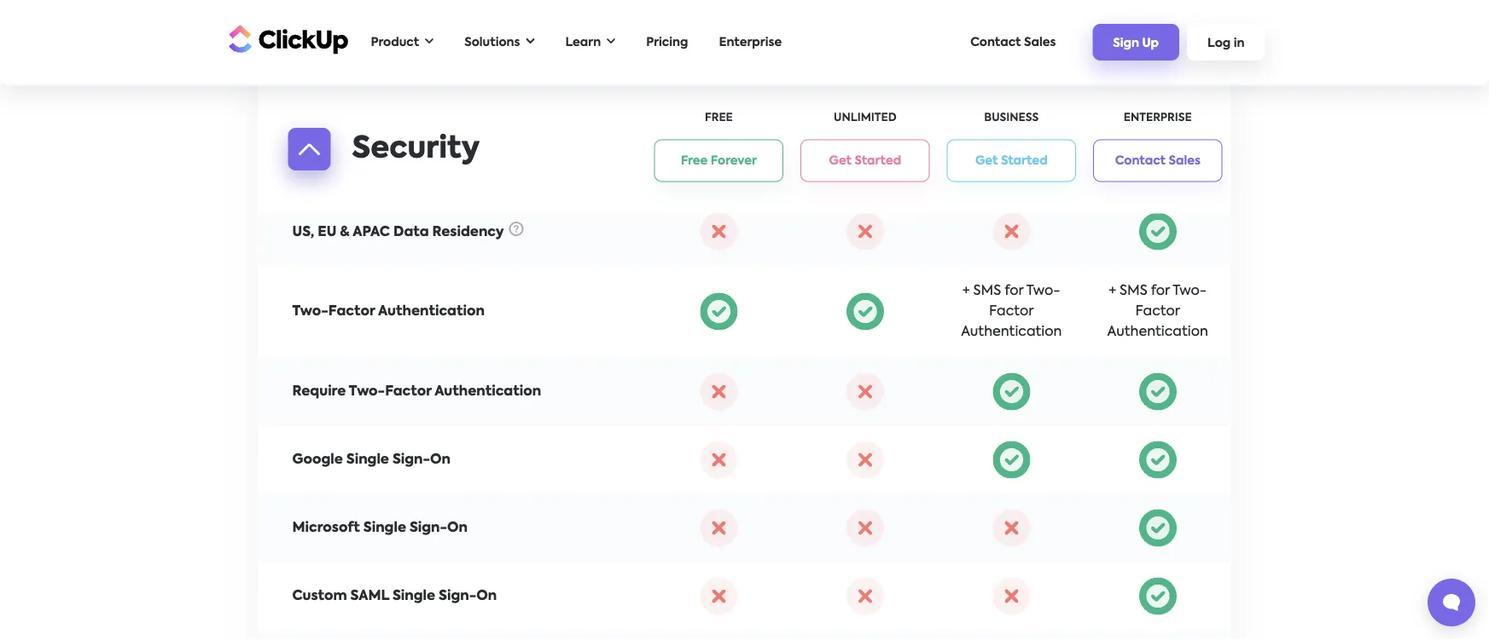 Task type: vqa. For each thing, say whether or not it's contained in the screenshot.
"Sign-" associated with Google Single Sign-On
yes



Task type: locate. For each thing, give the bounding box(es) containing it.
sales inside button
[[1169, 155, 1201, 167]]

0 horizontal spatial started
[[855, 155, 901, 167]]

0 vertical spatial sign-
[[392, 454, 430, 467]]

0 vertical spatial single
[[346, 454, 389, 467]]

sales for contact sales link
[[1024, 36, 1056, 48]]

1 vertical spatial on
[[447, 522, 468, 535]]

1 vertical spatial sign-
[[410, 522, 447, 535]]

single right microsoft
[[363, 522, 406, 535]]

contact sales inside button
[[1115, 155, 1201, 167]]

get started button down unlimited
[[801, 140, 930, 182]]

1 horizontal spatial contact sales
[[1115, 155, 1201, 167]]

1 get started from the left
[[829, 155, 901, 167]]

single right google in the left of the page
[[346, 454, 389, 467]]

get started
[[829, 155, 901, 167], [975, 155, 1048, 167]]

tool tip image
[[509, 222, 523, 236]]

0 horizontal spatial get started button
[[801, 140, 930, 182]]

started down unlimited
[[855, 155, 901, 167]]

0 horizontal spatial +
[[963, 285, 970, 298]]

1 sms from the left
[[973, 285, 1001, 298]]

1 for from the left
[[1005, 285, 1023, 298]]

free inside button
[[681, 155, 708, 167]]

started for unlimited
[[855, 155, 901, 167]]

log
[[1208, 37, 1231, 49]]

0 horizontal spatial for
[[1005, 285, 1023, 298]]

+ sms for two- factor authentication
[[961, 285, 1062, 339], [1107, 285, 1208, 339]]

+
[[963, 285, 970, 298], [1109, 285, 1116, 298]]

1 horizontal spatial sales
[[1169, 155, 1201, 167]]

for
[[1005, 285, 1023, 298], [1151, 285, 1170, 298]]

sales
[[1024, 36, 1056, 48], [1169, 155, 1201, 167]]

1 horizontal spatial started
[[1001, 155, 1048, 167]]

0 vertical spatial contact
[[970, 36, 1021, 48]]

get started down business at top right
[[975, 155, 1048, 167]]

product button
[[362, 25, 442, 60]]

sign-
[[392, 454, 430, 467], [410, 522, 447, 535], [439, 590, 476, 604]]

web
[[351, 27, 383, 41]]

google
[[292, 454, 343, 467]]

security
[[352, 134, 480, 164]]

authentication
[[378, 305, 485, 319], [961, 326, 1062, 339], [1107, 326, 1208, 339], [435, 385, 541, 399]]

1 started from the left
[[855, 155, 901, 167]]

1 vertical spatial contact sales
[[1115, 155, 1201, 167]]

1 get started button from the left
[[801, 140, 930, 182]]

forever
[[711, 155, 757, 167]]

single right saml
[[393, 590, 435, 604]]

0 vertical spatial sales
[[1024, 36, 1056, 48]]

1 horizontal spatial + sms for two- factor authentication
[[1107, 285, 1208, 339]]

0 horizontal spatial sales
[[1024, 36, 1056, 48]]

1 get from the left
[[829, 155, 852, 167]]

0 horizontal spatial get
[[829, 155, 852, 167]]

free left forever
[[681, 155, 708, 167]]

eu
[[318, 226, 337, 239]]

enterprise up contact sales button
[[1124, 113, 1192, 124]]

2 started from the left
[[1001, 155, 1048, 167]]

enterprise right pricing
[[719, 36, 782, 48]]

get started button
[[801, 140, 930, 182], [947, 140, 1076, 182]]

0 horizontal spatial contact
[[970, 36, 1021, 48]]

1 + from the left
[[963, 285, 970, 298]]

contact inside button
[[1115, 155, 1166, 167]]

0 horizontal spatial sms
[[973, 285, 1001, 298]]

0 vertical spatial enterprise
[[719, 36, 782, 48]]

get started down unlimited
[[829, 155, 901, 167]]

2 get started button from the left
[[947, 140, 1076, 182]]

connector
[[387, 27, 462, 41]]

1 horizontal spatial sms
[[1120, 285, 1148, 298]]

0 horizontal spatial + sms for two- factor authentication
[[961, 285, 1062, 339]]

sign
[[1113, 37, 1139, 49]]

2 + from the left
[[1109, 285, 1116, 298]]

two-
[[1026, 285, 1060, 298], [1173, 285, 1207, 298], [292, 305, 328, 319], [349, 385, 385, 399]]

1 horizontal spatial contact
[[1115, 155, 1166, 167]]

1 horizontal spatial get started
[[975, 155, 1048, 167]]

single
[[346, 454, 389, 467], [363, 522, 406, 535], [393, 590, 435, 604]]

contact sales button
[[1093, 140, 1222, 182]]

1 horizontal spatial +
[[1109, 285, 1116, 298]]

0 horizontal spatial contact sales
[[970, 36, 1056, 48]]

two-factor authentication
[[292, 305, 485, 319]]

tableau web connector
[[292, 27, 462, 41]]

0 vertical spatial on
[[430, 454, 451, 467]]

contact for contact sales link
[[970, 36, 1021, 48]]

pricing link
[[638, 28, 697, 57]]

microsoft single sign-on
[[292, 522, 468, 535]]

get started button down business at top right
[[947, 140, 1076, 182]]

0 horizontal spatial enterprise
[[719, 36, 782, 48]]

single for microsoft
[[363, 522, 406, 535]]

us,
[[292, 226, 314, 239]]

require
[[292, 385, 346, 399]]

1 horizontal spatial get started button
[[947, 140, 1076, 182]]

contact sales
[[970, 36, 1056, 48], [1115, 155, 1201, 167]]

started
[[855, 155, 901, 167], [1001, 155, 1048, 167]]

sms
[[973, 285, 1001, 298], [1120, 285, 1148, 298]]

1 horizontal spatial get
[[975, 155, 998, 167]]

1 vertical spatial enterprise
[[1124, 113, 1192, 124]]

learn
[[565, 36, 601, 48]]

solutions
[[464, 36, 520, 48]]

get
[[829, 155, 852, 167], [975, 155, 998, 167]]

1 vertical spatial single
[[363, 522, 406, 535]]

&
[[340, 226, 350, 239]]

log in link
[[1187, 24, 1265, 60]]

started down business at top right
[[1001, 155, 1048, 167]]

1 vertical spatial free
[[681, 155, 708, 167]]

get down unlimited
[[829, 155, 852, 167]]

custom saml single sign-on link
[[292, 590, 497, 604]]

2 get started from the left
[[975, 155, 1048, 167]]

0 vertical spatial free
[[705, 113, 733, 124]]

product
[[371, 36, 419, 48]]

contact
[[970, 36, 1021, 48], [1115, 155, 1166, 167]]

free up free forever on the top of the page
[[705, 113, 733, 124]]

2 get from the left
[[975, 155, 998, 167]]

on for google single sign-on
[[430, 454, 451, 467]]

free
[[705, 113, 733, 124], [681, 155, 708, 167]]

get down business at top right
[[975, 155, 998, 167]]

0 horizontal spatial get started
[[829, 155, 901, 167]]

free for free forever
[[681, 155, 708, 167]]

single for google
[[346, 454, 389, 467]]

1 vertical spatial contact
[[1115, 155, 1166, 167]]

1 vertical spatial sales
[[1169, 155, 1201, 167]]

business
[[984, 113, 1039, 124]]

1 horizontal spatial for
[[1151, 285, 1170, 298]]

enterprise
[[719, 36, 782, 48], [1124, 113, 1192, 124]]

0 vertical spatial contact sales
[[970, 36, 1056, 48]]

unlimited
[[834, 113, 897, 124]]

factor
[[328, 305, 375, 319], [989, 305, 1034, 319], [1135, 305, 1180, 319], [385, 385, 432, 399]]

on
[[430, 454, 451, 467], [447, 522, 468, 535], [476, 590, 497, 604]]

2 vertical spatial single
[[393, 590, 435, 604]]

contact sales link
[[962, 28, 1064, 57]]



Task type: describe. For each thing, give the bounding box(es) containing it.
google single sign-on
[[292, 454, 451, 467]]

2 + sms for two- factor authentication from the left
[[1107, 285, 1208, 339]]

learn button
[[557, 25, 624, 60]]

contact for contact sales button
[[1115, 155, 1166, 167]]

apac
[[353, 226, 390, 239]]

1 + sms for two- factor authentication from the left
[[961, 285, 1062, 339]]

data
[[393, 226, 429, 239]]

get started button for business
[[947, 140, 1076, 182]]

microsoft
[[292, 522, 360, 535]]

tableau web connector link
[[292, 27, 462, 41]]

get for unlimited
[[829, 155, 852, 167]]

contact sales for contact sales link
[[970, 36, 1056, 48]]

started for business
[[1001, 155, 1048, 167]]

require two-factor authentication
[[292, 385, 541, 399]]

sales for contact sales button
[[1169, 155, 1201, 167]]

on for microsoft single sign-on
[[447, 522, 468, 535]]

google single sign-on link
[[292, 454, 451, 467]]

saml
[[350, 590, 389, 604]]

sign up button
[[1093, 24, 1179, 60]]

custom
[[292, 590, 347, 604]]

2 for from the left
[[1151, 285, 1170, 298]]

1 horizontal spatial enterprise
[[1124, 113, 1192, 124]]

free for free
[[705, 113, 733, 124]]

custom saml single sign-on
[[292, 590, 497, 604]]

get started button for unlimited
[[801, 140, 930, 182]]

solutions button
[[456, 25, 543, 60]]

pricing
[[646, 36, 688, 48]]

clickup image
[[224, 23, 349, 55]]

log in
[[1208, 37, 1245, 49]]

tableau
[[292, 27, 348, 41]]

sign- for microsoft single sign-on
[[410, 522, 447, 535]]

get for business
[[975, 155, 998, 167]]

require two-factor authentication link
[[292, 385, 541, 399]]

contact sales for contact sales button
[[1115, 155, 1201, 167]]

free forever button
[[654, 140, 783, 182]]

get started for business
[[975, 155, 1048, 167]]

2 vertical spatial sign-
[[439, 590, 476, 604]]

get started for unlimited
[[829, 155, 901, 167]]

sign up
[[1113, 37, 1159, 49]]

2 vertical spatial on
[[476, 590, 497, 604]]

two-factor authentication link
[[292, 305, 485, 319]]

sign- for google single sign-on
[[392, 454, 430, 467]]

in
[[1234, 37, 1245, 49]]

us, eu & apac data residency
[[292, 226, 504, 239]]

up
[[1142, 37, 1159, 49]]

enterprise link
[[710, 28, 790, 57]]

free forever
[[681, 155, 757, 167]]

microsoft single sign-on link
[[292, 522, 468, 535]]

residency
[[432, 226, 504, 239]]

2 sms from the left
[[1120, 285, 1148, 298]]



